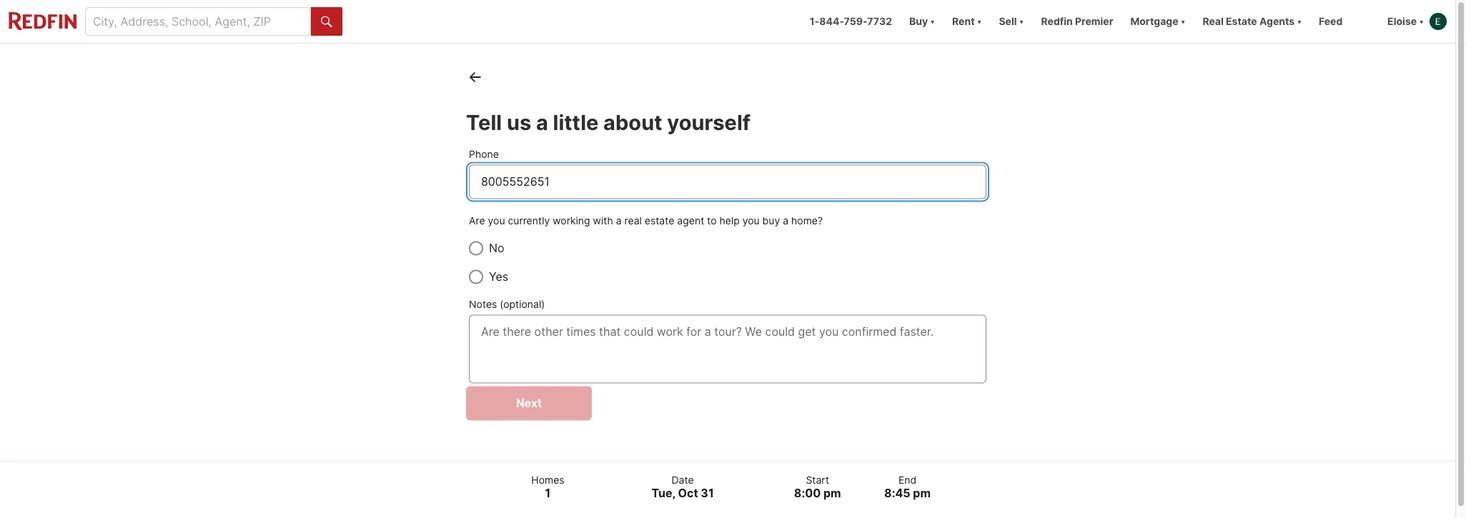 Task type: describe. For each thing, give the bounding box(es) containing it.
2 horizontal spatial a
[[783, 215, 789, 227]]

rent ▾ button
[[944, 0, 991, 43]]

date tue, oct  31
[[652, 474, 714, 501]]

759-
[[844, 15, 868, 28]]

tue,
[[652, 487, 676, 501]]

homes 1
[[532, 474, 565, 501]]

mortgage
[[1131, 15, 1179, 28]]

oct
[[678, 487, 698, 501]]

(optional)
[[500, 298, 545, 311]]

Are there other times that could work for a tour? We could get you confirmed faster. text field
[[481, 323, 975, 375]]

eloise ▾
[[1388, 15, 1425, 28]]

▾ for mortgage ▾
[[1181, 15, 1186, 28]]

home?
[[792, 215, 823, 227]]

next button
[[466, 386, 592, 421]]

end
[[899, 474, 917, 486]]

mortgage ▾
[[1131, 15, 1186, 28]]

eloise
[[1388, 15, 1417, 28]]

1 horizontal spatial a
[[616, 215, 622, 227]]

▾ for buy ▾
[[931, 15, 935, 28]]

end 8:45 pm
[[885, 474, 931, 501]]

are you currently working with a real estate agent to help you buy a home?
[[469, 215, 823, 227]]

2 you from the left
[[743, 215, 760, 227]]

844-
[[820, 15, 844, 28]]

feed
[[1319, 15, 1343, 28]]

rent ▾ button
[[953, 0, 982, 43]]

▾ for sell ▾
[[1020, 15, 1024, 28]]

buy ▾ button
[[910, 0, 935, 43]]

working
[[553, 215, 590, 227]]

phone
[[469, 148, 499, 160]]

feed button
[[1311, 0, 1380, 43]]

1-
[[810, 15, 820, 28]]

sell ▾ button
[[991, 0, 1033, 43]]

rent
[[953, 15, 975, 28]]

real
[[1203, 15, 1224, 28]]

redfin
[[1042, 15, 1073, 28]]

1 you from the left
[[488, 215, 505, 227]]

sell ▾ button
[[999, 0, 1024, 43]]

buy ▾ button
[[901, 0, 944, 43]]

real
[[625, 215, 642, 227]]

redfin premier button
[[1033, 0, 1122, 43]]

estate
[[645, 215, 675, 227]]

little
[[553, 110, 599, 135]]

tell
[[466, 110, 502, 135]]

buy
[[910, 15, 928, 28]]

mortgage ▾ button
[[1122, 0, 1195, 43]]

pm for 8:00 pm
[[824, 487, 841, 501]]

us
[[507, 110, 532, 135]]

start 8:00 pm
[[794, 474, 841, 501]]

notes
[[469, 298, 497, 311]]

are you currently working with a real estate agent to help you buy a home? element
[[469, 240, 987, 286]]

1-844-759-7732 link
[[810, 15, 892, 28]]



Task type: locate. For each thing, give the bounding box(es) containing it.
no
[[489, 241, 505, 255]]

next
[[516, 396, 542, 410]]

Yes radio
[[469, 270, 483, 284]]

0 horizontal spatial you
[[488, 215, 505, 227]]

pm inside end 8:45 pm
[[913, 487, 931, 501]]

a right us
[[536, 110, 548, 135]]

currently
[[508, 215, 550, 227]]

3 ▾ from the left
[[1020, 15, 1024, 28]]

▾ inside buy ▾ dropdown button
[[931, 15, 935, 28]]

buy ▾
[[910, 15, 935, 28]]

31
[[701, 487, 714, 501]]

▾
[[931, 15, 935, 28], [977, 15, 982, 28], [1020, 15, 1024, 28], [1181, 15, 1186, 28], [1298, 15, 1302, 28], [1420, 15, 1425, 28]]

▾ right sell
[[1020, 15, 1024, 28]]

5 ▾ from the left
[[1298, 15, 1302, 28]]

▾ right rent
[[977, 15, 982, 28]]

to
[[707, 215, 717, 227]]

▾ right buy
[[931, 15, 935, 28]]

date
[[672, 474, 694, 486]]

City, Address, School, Agent, ZIP search field
[[85, 7, 311, 36]]

pm down the start
[[824, 487, 841, 501]]

1
[[545, 487, 551, 501]]

you left the buy
[[743, 215, 760, 227]]

▾ inside sell ▾ dropdown button
[[1020, 15, 1024, 28]]

mortgage ▾ button
[[1131, 0, 1186, 43]]

real estate agents ▾ button
[[1195, 0, 1311, 43]]

8:00
[[794, 487, 821, 501]]

estate
[[1226, 15, 1258, 28]]

(      )      - text field
[[481, 173, 975, 190]]

pm for 8:45 pm
[[913, 487, 931, 501]]

0 horizontal spatial a
[[536, 110, 548, 135]]

No radio
[[469, 241, 483, 255]]

1 horizontal spatial pm
[[913, 487, 931, 501]]

4 ▾ from the left
[[1181, 15, 1186, 28]]

real estate agents ▾ link
[[1203, 0, 1302, 43]]

▾ left user photo
[[1420, 15, 1425, 28]]

sell
[[999, 15, 1017, 28]]

pm down end
[[913, 487, 931, 501]]

yes
[[489, 270, 509, 284]]

tell us a little about yourself
[[466, 110, 751, 135]]

1-844-759-7732
[[810, 15, 892, 28]]

a
[[536, 110, 548, 135], [616, 215, 622, 227], [783, 215, 789, 227]]

1 pm from the left
[[824, 487, 841, 501]]

homes
[[532, 474, 565, 486]]

real estate agents ▾
[[1203, 15, 1302, 28]]

redfin premier
[[1042, 15, 1114, 28]]

▾ for eloise ▾
[[1420, 15, 1425, 28]]

user photo image
[[1430, 13, 1447, 30]]

1 ▾ from the left
[[931, 15, 935, 28]]

▾ right the agents at the top
[[1298, 15, 1302, 28]]

2 ▾ from the left
[[977, 15, 982, 28]]

a right the buy
[[783, 215, 789, 227]]

you right are
[[488, 215, 505, 227]]

▾ inside rent ▾ dropdown button
[[977, 15, 982, 28]]

2 pm from the left
[[913, 487, 931, 501]]

are
[[469, 215, 485, 227]]

with
[[593, 215, 613, 227]]

6 ▾ from the left
[[1420, 15, 1425, 28]]

a left real at the top
[[616, 215, 622, 227]]

0 horizontal spatial pm
[[824, 487, 841, 501]]

about
[[604, 110, 663, 135]]

7732
[[868, 15, 892, 28]]

buy
[[763, 215, 780, 227]]

you
[[488, 215, 505, 227], [743, 215, 760, 227]]

start
[[806, 474, 830, 486]]

submit search image
[[321, 16, 333, 28]]

agents
[[1260, 15, 1295, 28]]

pm inside start 8:00 pm
[[824, 487, 841, 501]]

8:45
[[885, 487, 911, 501]]

agent
[[677, 215, 705, 227]]

help
[[720, 215, 740, 227]]

1 horizontal spatial you
[[743, 215, 760, 227]]

notes (optional)
[[469, 298, 545, 311]]

▾ for rent ▾
[[977, 15, 982, 28]]

rent ▾
[[953, 15, 982, 28]]

▾ inside mortgage ▾ dropdown button
[[1181, 15, 1186, 28]]

▾ right mortgage
[[1181, 15, 1186, 28]]

▾ inside "real estate agents ▾" link
[[1298, 15, 1302, 28]]

premier
[[1076, 15, 1114, 28]]

yourself
[[667, 110, 751, 135]]

sell ▾
[[999, 15, 1024, 28]]

pm
[[824, 487, 841, 501], [913, 487, 931, 501]]



Task type: vqa. For each thing, say whether or not it's contained in the screenshot.
The Ca within the 156 Lombard St #30, San Francisco, CA 94111 (415) 321-5300
no



